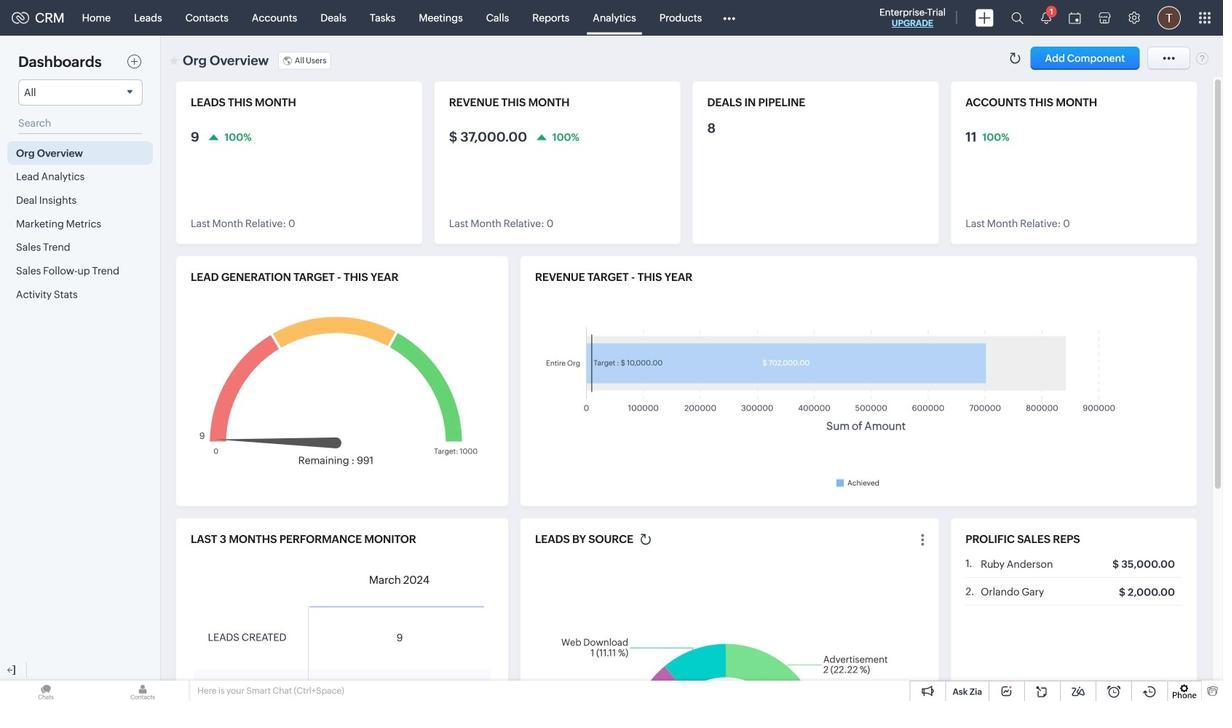 Task type: vqa. For each thing, say whether or not it's contained in the screenshot.
Related to the top
no



Task type: describe. For each thing, give the bounding box(es) containing it.
calendar image
[[1069, 12, 1081, 24]]

Other Modules field
[[714, 6, 745, 29]]

search element
[[1003, 0, 1033, 36]]

Search text field
[[18, 113, 142, 134]]

profile image
[[1158, 6, 1181, 29]]



Task type: locate. For each thing, give the bounding box(es) containing it.
logo image
[[12, 12, 29, 24]]

help image
[[1196, 52, 1209, 65]]

signals element
[[1033, 0, 1060, 36]]

create menu element
[[967, 0, 1003, 35]]

profile element
[[1149, 0, 1190, 35]]

None field
[[18, 79, 143, 106]]

search image
[[1011, 12, 1024, 24]]

contacts image
[[97, 681, 189, 701]]

None button
[[1031, 47, 1140, 70]]

chats image
[[0, 681, 92, 701]]

create menu image
[[976, 9, 994, 27]]



